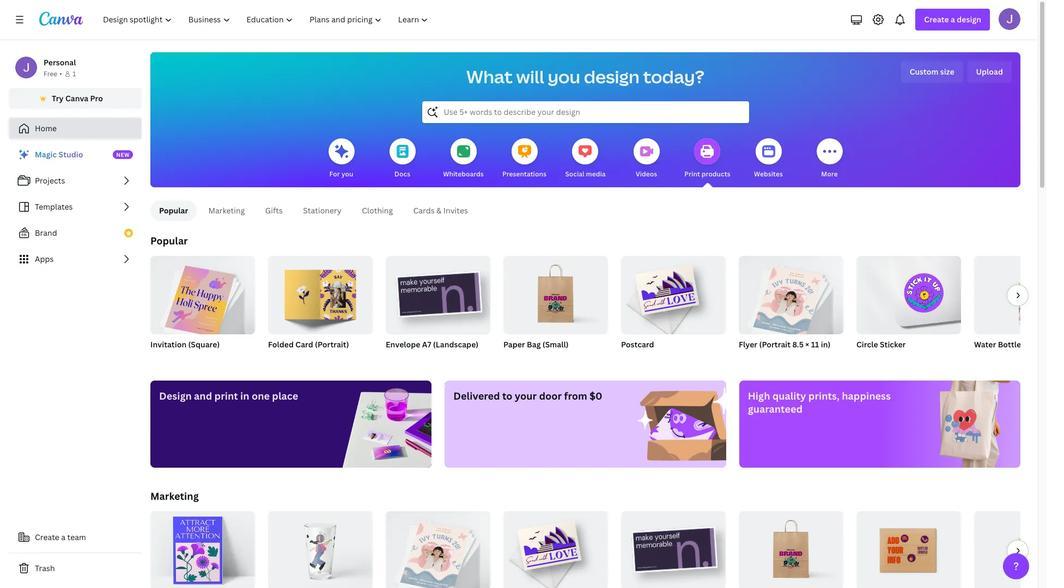 Task type: locate. For each thing, give the bounding box(es) containing it.
happiness
[[842, 390, 891, 403]]

0 vertical spatial create
[[925, 14, 950, 25]]

1 vertical spatial marketing
[[150, 490, 199, 503]]

circle sticker group
[[857, 252, 962, 364]]

(portrait
[[760, 340, 791, 350]]

1 horizontal spatial marketing
[[208, 206, 245, 216]]

docs
[[395, 170, 411, 179]]

clothing button
[[353, 201, 402, 221]]

1 vertical spatial design
[[584, 65, 640, 88]]

0 vertical spatial design
[[958, 14, 982, 25]]

trash
[[35, 564, 55, 574]]

flyer (portrait 8.5 × 11 in) group
[[739, 252, 844, 364]]

you right will
[[548, 65, 581, 88]]

0 vertical spatial popular
[[159, 206, 188, 216]]

apps link
[[9, 249, 142, 270]]

paper bag (small)
[[504, 340, 569, 350]]

a
[[951, 14, 956, 25], [61, 533, 65, 543]]

custom
[[910, 67, 939, 77]]

1 horizontal spatial a
[[951, 14, 956, 25]]

popular left the marketing button
[[159, 206, 188, 216]]

group
[[150, 252, 255, 338], [268, 252, 373, 335], [386, 252, 491, 335], [504, 252, 608, 335], [622, 252, 726, 335], [739, 252, 844, 338], [857, 252, 962, 335], [975, 256, 1047, 335], [150, 508, 255, 589], [268, 508, 373, 589], [386, 508, 491, 589], [504, 508, 608, 589], [622, 508, 726, 589], [739, 508, 844, 589], [857, 508, 962, 589], [975, 512, 1047, 589]]

1 vertical spatial create
[[35, 533, 59, 543]]

1 vertical spatial you
[[342, 170, 354, 179]]

paper
[[504, 340, 525, 350]]

0 horizontal spatial a
[[61, 533, 65, 543]]

(portrait)
[[315, 340, 349, 350]]

0 horizontal spatial design
[[584, 65, 640, 88]]

0 vertical spatial a
[[951, 14, 956, 25]]

bag
[[527, 340, 541, 350]]

1 horizontal spatial design
[[958, 14, 982, 25]]

you right for
[[342, 170, 354, 179]]

try canva pro
[[52, 93, 103, 104]]

upload
[[977, 67, 1004, 77]]

None search field
[[422, 101, 749, 123]]

upload button
[[968, 61, 1012, 83]]

delivered
[[454, 390, 500, 403]]

a inside dropdown button
[[951, 14, 956, 25]]

a left team
[[61, 533, 65, 543]]

bottle
[[999, 340, 1022, 350]]

paper bag (small) group
[[504, 252, 608, 364]]

cards & invites button
[[404, 201, 477, 221]]

marketing inside button
[[208, 206, 245, 216]]

canva
[[65, 93, 88, 104]]

create left team
[[35, 533, 59, 543]]

0 vertical spatial marketing
[[208, 206, 245, 216]]

door
[[539, 390, 562, 403]]

in)
[[822, 340, 831, 350]]

for
[[330, 170, 340, 179]]

create a design
[[925, 14, 982, 25]]

marketing
[[208, 206, 245, 216], [150, 490, 199, 503]]

print
[[685, 170, 701, 179]]

1 horizontal spatial create
[[925, 14, 950, 25]]

design up search search box
[[584, 65, 640, 88]]

videos
[[636, 170, 658, 179]]

0 vertical spatial you
[[548, 65, 581, 88]]

1 horizontal spatial you
[[548, 65, 581, 88]]

popular down popular button
[[150, 234, 188, 248]]

flyer (portrait 8.5 × 11 in)
[[739, 340, 831, 350]]

folded card (portrait)
[[268, 340, 349, 350]]

create a team button
[[9, 527, 142, 549]]

8.5
[[793, 340, 804, 350]]

design and print in one place
[[159, 390, 298, 403]]

print products button
[[685, 131, 731, 188]]

custom size button
[[902, 61, 964, 83]]

water
[[975, 340, 997, 350]]

social media button
[[566, 131, 606, 188]]

popular
[[159, 206, 188, 216], [150, 234, 188, 248]]

to
[[503, 390, 513, 403]]

apps
[[35, 254, 54, 264]]

(landscape)
[[433, 340, 479, 350]]

print products
[[685, 170, 731, 179]]

try canva pro button
[[9, 88, 142, 109]]

0 horizontal spatial create
[[35, 533, 59, 543]]

guaranteed
[[748, 403, 803, 416]]

a up size
[[951, 14, 956, 25]]

and
[[194, 390, 212, 403]]

for you button
[[328, 131, 355, 188]]

delivered to your door from $0
[[454, 390, 603, 403]]

new
[[116, 151, 130, 159]]

design inside dropdown button
[[958, 14, 982, 25]]

list
[[9, 144, 142, 270]]

invitation
[[150, 340, 187, 350]]

0 horizontal spatial you
[[342, 170, 354, 179]]

your
[[515, 390, 537, 403]]

more button
[[817, 131, 843, 188]]

gifts
[[265, 206, 283, 216]]

create inside dropdown button
[[925, 14, 950, 25]]

place
[[272, 390, 298, 403]]

a for team
[[61, 533, 65, 543]]

for you
[[330, 170, 354, 179]]

you
[[548, 65, 581, 88], [342, 170, 354, 179]]

create inside button
[[35, 533, 59, 543]]

create up custom size
[[925, 14, 950, 25]]

invitation (square) group
[[150, 252, 255, 364]]

quality
[[773, 390, 807, 403]]

sticker
[[881, 340, 906, 350]]

(small)
[[543, 340, 569, 350]]

design left the jacob simon image
[[958, 14, 982, 25]]

design
[[958, 14, 982, 25], [584, 65, 640, 88]]

list containing magic studio
[[9, 144, 142, 270]]

envelope
[[386, 340, 421, 350]]

a inside button
[[61, 533, 65, 543]]

try
[[52, 93, 64, 104]]

(square)
[[188, 340, 220, 350]]

size
[[941, 67, 955, 77]]

magic
[[35, 149, 57, 160]]

personal
[[44, 57, 76, 68]]

prints,
[[809, 390, 840, 403]]

1 vertical spatial a
[[61, 533, 65, 543]]

will
[[517, 65, 545, 88]]



Task type: describe. For each thing, give the bounding box(es) containing it.
envelope a7 (landscape) group
[[386, 252, 491, 364]]

top level navigation element
[[96, 9, 438, 31]]

1
[[72, 69, 76, 79]]

templates link
[[9, 196, 142, 218]]

what
[[467, 65, 513, 88]]

11
[[812, 340, 820, 350]]

a for design
[[951, 14, 956, 25]]

projects link
[[9, 170, 142, 192]]

circle sticker
[[857, 340, 906, 350]]

products
[[702, 170, 731, 179]]

popular inside button
[[159, 206, 188, 216]]

stationery button
[[294, 201, 351, 221]]

0 horizontal spatial marketing
[[150, 490, 199, 503]]

Search search field
[[444, 102, 728, 123]]

today?
[[644, 65, 705, 88]]

high quality prints, happiness guaranteed
[[748, 390, 891, 416]]

create for create a design
[[925, 14, 950, 25]]

postcard
[[622, 340, 655, 350]]

whiteboards button
[[443, 131, 484, 188]]

&
[[437, 206, 442, 216]]

home
[[35, 123, 57, 134]]

folded card (portrait) group
[[268, 252, 373, 364]]

home link
[[9, 118, 142, 140]]

websites
[[755, 170, 783, 179]]

brand
[[35, 228, 57, 238]]

social media
[[566, 170, 606, 179]]

pro
[[90, 93, 103, 104]]

projects
[[35, 176, 65, 186]]

create a design button
[[916, 9, 991, 31]]

jacob simon image
[[999, 8, 1021, 30]]

team
[[67, 533, 86, 543]]

stationery
[[303, 206, 342, 216]]

websites button
[[755, 131, 783, 188]]

videos button
[[634, 131, 660, 188]]

whiteboards
[[443, 170, 484, 179]]

invitation (square)
[[150, 340, 220, 350]]

water bottle
[[975, 340, 1022, 350]]

studio
[[59, 149, 83, 160]]

presentations
[[503, 170, 547, 179]]

create for create a team
[[35, 533, 59, 543]]

×
[[806, 340, 810, 350]]

media
[[586, 170, 606, 179]]

from
[[565, 390, 588, 403]]

you inside button
[[342, 170, 354, 179]]

print
[[215, 390, 238, 403]]

high
[[748, 390, 771, 403]]

card
[[296, 340, 313, 350]]

•
[[60, 69, 62, 79]]

presentations button
[[503, 131, 547, 188]]

invites
[[444, 206, 468, 216]]

free •
[[44, 69, 62, 79]]

templates
[[35, 202, 73, 212]]

water bottle group
[[975, 256, 1047, 364]]

envelope a7 (landscape)
[[386, 340, 479, 350]]

create a team
[[35, 533, 86, 543]]

postcard group
[[622, 252, 726, 364]]

one
[[252, 390, 270, 403]]

clothing
[[362, 206, 393, 216]]

in
[[240, 390, 250, 403]]

magic studio
[[35, 149, 83, 160]]

more
[[822, 170, 838, 179]]

popular button
[[150, 201, 197, 221]]

cards & invites
[[414, 206, 468, 216]]

gifts button
[[257, 201, 292, 221]]

marketing button
[[199, 201, 254, 221]]

$0
[[590, 390, 603, 403]]

trash link
[[9, 558, 142, 580]]

design
[[159, 390, 192, 403]]

what will you design today?
[[467, 65, 705, 88]]

1 vertical spatial popular
[[150, 234, 188, 248]]

docs button
[[390, 131, 416, 188]]

social
[[566, 170, 585, 179]]

custom size
[[910, 67, 955, 77]]

circle
[[857, 340, 879, 350]]



Task type: vqa. For each thing, say whether or not it's contained in the screenshot.
middle THIS
no



